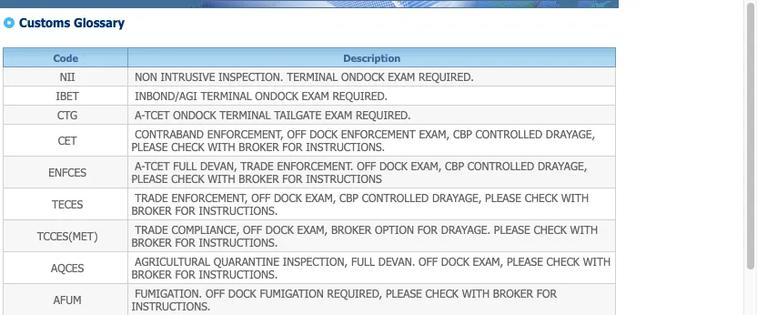 Task type: describe. For each thing, give the bounding box(es) containing it.
broker inside agricultural quarantine inspection, full devan. off dock exam, please check with broker for instructions.
[[132, 268, 172, 280]]

inspection.
[[219, 70, 284, 83]]

dock inside a-tcet full devan, trade enforcement. off dock exam, cbp controlled drayage, please check with broker for instructions
[[380, 159, 408, 172]]

required. for non intrusive inspection. terminal ondock exam required.
[[419, 70, 474, 83]]

code
[[53, 51, 78, 63]]

check inside agricultural quarantine inspection, full devan. off dock exam, please check with broker for instructions.
[[547, 255, 580, 268]]

devan,
[[200, 159, 237, 172]]

full inside agricultural quarantine inspection, full devan. off dock exam, please check with broker for instructions.
[[351, 255, 375, 268]]

please inside the trade compliance, off dock exam, broker option for drayage. please check with broker for instructions.
[[494, 223, 531, 236]]

customs glossary
[[19, 15, 125, 30]]

please inside trade enforcement, off dock exam, cbp controlled drayage, please check with broker for instructions.
[[485, 191, 522, 204]]

controlled inside contraband enforcement, off dock enforcement exam, cbp controlled drayage, please check with broker for instructions.
[[476, 127, 543, 140]]

quarantine
[[214, 255, 280, 268]]

with inside agricultural quarantine inspection, full devan. off dock exam, please check with broker for instructions.
[[583, 255, 611, 268]]

ctg
[[54, 108, 77, 121]]

dock inside trade enforcement, off dock exam, cbp controlled drayage, please check with broker for instructions.
[[274, 191, 302, 204]]

1 vertical spatial terminal
[[201, 89, 252, 102]]

compliance,
[[172, 223, 240, 236]]

agricultural
[[135, 255, 210, 268]]

broker inside fumigation. off dock fumigation required, please check with broker for instructions.
[[493, 287, 534, 300]]

cet
[[55, 134, 77, 147]]

enforcement, for for
[[172, 191, 248, 204]]

instructions. inside agricultural quarantine inspection, full devan. off dock exam, please check with broker for instructions.
[[199, 268, 278, 280]]

check inside fumigation. off dock fumigation required, please check with broker for instructions.
[[426, 287, 459, 300]]

a- for a-tcet full devan, trade enforcement. off dock exam, cbp controlled drayage, please check with broker for instructions
[[135, 159, 144, 172]]

controlled inside a-tcet full devan, trade enforcement. off dock exam, cbp controlled drayage, please check with broker for instructions
[[468, 159, 535, 172]]

ondock for required.
[[255, 89, 298, 102]]

off inside a-tcet full devan, trade enforcement. off dock exam, cbp controlled drayage, please check with broker for instructions
[[357, 159, 376, 172]]

enfces
[[45, 166, 86, 178]]

broker inside trade enforcement, off dock exam, cbp controlled drayage, please check with broker for instructions.
[[132, 204, 172, 217]]

trade for enforcement,
[[135, 191, 168, 204]]

nii
[[56, 70, 75, 83]]

contraband enforcement, off dock enforcement exam, cbp controlled drayage, please check with broker for instructions.
[[132, 127, 596, 153]]

instructions. inside fumigation. off dock fumigation required, please check with broker for instructions.
[[132, 300, 211, 312]]

a-tcet ondock terminal tailgate exam required.
[[132, 108, 411, 121]]

glossary
[[74, 15, 125, 30]]

off inside trade enforcement, off dock exam, cbp controlled drayage, please check with broker for instructions.
[[251, 191, 271, 204]]

please inside fumigation. off dock fumigation required, please check with broker for instructions.
[[386, 287, 422, 300]]

tailgate
[[274, 108, 322, 121]]

check inside a-tcet full devan, trade enforcement. off dock exam, cbp controlled drayage, please check with broker for instructions
[[171, 172, 204, 185]]

cbp inside contraband enforcement, off dock enforcement exam, cbp controlled drayage, please check with broker for instructions.
[[453, 127, 472, 140]]

tcces(met)
[[34, 229, 98, 242]]

fumigation
[[260, 287, 324, 300]]

enforcement, for broker
[[207, 127, 284, 140]]

for inside fumigation. off dock fumigation required, please check with broker for instructions.
[[537, 287, 557, 300]]

dock inside fumigation. off dock fumigation required, please check with broker for instructions.
[[228, 287, 256, 300]]

drayage.
[[441, 223, 491, 236]]

description
[[343, 51, 401, 63]]

fumigation.
[[135, 287, 202, 300]]

required,
[[327, 287, 383, 300]]

enforcement
[[341, 127, 416, 140]]

afum
[[50, 293, 81, 306]]

exam for tailgate
[[325, 108, 353, 121]]

full inside a-tcet full devan, trade enforcement. off dock exam, cbp controlled drayage, please check with broker for instructions
[[173, 159, 197, 172]]

instructions. inside the trade compliance, off dock exam, broker option for drayage. please check with broker for instructions.
[[199, 236, 278, 249]]

intrusive
[[161, 70, 215, 83]]

please inside agricultural quarantine inspection, full devan. off dock exam, please check with broker for instructions.
[[507, 255, 543, 268]]

for inside contraband enforcement, off dock enforcement exam, cbp controlled drayage, please check with broker for instructions.
[[283, 140, 303, 153]]

with inside fumigation. off dock fumigation required, please check with broker for instructions.
[[462, 287, 490, 300]]

with inside contraband enforcement, off dock enforcement exam, cbp controlled drayage, please check with broker for instructions.
[[208, 140, 235, 153]]

for inside a-tcet full devan, trade enforcement. off dock exam, cbp controlled drayage, please check with broker for instructions
[[283, 172, 303, 185]]

instructions. inside contraband enforcement, off dock enforcement exam, cbp controlled drayage, please check with broker for instructions.
[[306, 140, 385, 153]]

ondock for tailgate
[[173, 108, 216, 121]]

instructions. inside trade enforcement, off dock exam, cbp controlled drayage, please check with broker for instructions.
[[199, 204, 278, 217]]

trade inside a-tcet full devan, trade enforcement. off dock exam, cbp controlled drayage, please check with broker for instructions
[[241, 159, 274, 172]]



Task type: vqa. For each thing, say whether or not it's contained in the screenshot.
/
no



Task type: locate. For each thing, give the bounding box(es) containing it.
full
[[173, 159, 197, 172], [351, 255, 375, 268]]

exam down description
[[388, 70, 415, 83]]

exam for ondock
[[388, 70, 415, 83]]

drayage, inside a-tcet full devan, trade enforcement. off dock exam, cbp controlled drayage, please check with broker for instructions
[[538, 159, 588, 172]]

enforcement, up the compliance,
[[172, 191, 248, 204]]

ondock down description
[[341, 70, 385, 83]]

with inside trade enforcement, off dock exam, cbp controlled drayage, please check with broker for instructions.
[[562, 191, 589, 204]]

check inside trade enforcement, off dock exam, cbp controlled drayage, please check with broker for instructions.
[[525, 191, 558, 204]]

aqces
[[48, 261, 84, 274]]

for inside agricultural quarantine inspection, full devan. off dock exam, please check with broker for instructions.
[[175, 268, 195, 280]]

terminal
[[287, 70, 338, 83], [201, 89, 252, 102], [220, 108, 271, 121]]

with
[[208, 140, 235, 153], [208, 172, 235, 185], [562, 191, 589, 204], [570, 223, 598, 236], [583, 255, 611, 268], [462, 287, 490, 300]]

exam, inside contraband enforcement, off dock enforcement exam, cbp controlled drayage, please check with broker for instructions.
[[419, 127, 450, 140]]

dock down tailgate
[[310, 127, 338, 140]]

tcet down inbond/agi
[[144, 108, 170, 121]]

0 vertical spatial full
[[173, 159, 197, 172]]

2 vertical spatial required.
[[356, 108, 411, 121]]

trade enforcement, off dock exam, cbp controlled drayage, please check with broker for instructions.
[[132, 191, 589, 217]]

inbond/agi terminal ondock exam required.
[[132, 89, 388, 102]]

ondock
[[341, 70, 385, 83], [255, 89, 298, 102], [173, 108, 216, 121]]

1 vertical spatial enforcement,
[[172, 191, 248, 204]]

enforcement, inside trade enforcement, off dock exam, cbp controlled drayage, please check with broker for instructions.
[[172, 191, 248, 204]]

1 tcet from the top
[[144, 108, 170, 121]]

tcet inside a-tcet full devan, trade enforcement. off dock exam, cbp controlled drayage, please check with broker for instructions
[[144, 159, 170, 172]]

exam, down the drayage.
[[473, 255, 504, 268]]

trade inside trade enforcement, off dock exam, cbp controlled drayage, please check with broker for instructions.
[[135, 191, 168, 204]]

off inside agricultural quarantine inspection, full devan. off dock exam, please check with broker for instructions.
[[419, 255, 438, 268]]

1 vertical spatial tcet
[[144, 159, 170, 172]]

1 vertical spatial drayage,
[[538, 159, 588, 172]]

1 vertical spatial required.
[[333, 89, 388, 102]]

drayage, inside contraband enforcement, off dock enforcement exam, cbp controlled drayage, please check with broker for instructions.
[[546, 127, 596, 140]]

a-
[[135, 108, 144, 121], [135, 159, 144, 172]]

1 horizontal spatial ondock
[[255, 89, 298, 102]]

trade up the agricultural
[[135, 223, 168, 236]]

please
[[132, 140, 168, 153], [132, 172, 168, 185], [485, 191, 522, 204], [494, 223, 531, 236], [507, 255, 543, 268], [386, 287, 422, 300]]

0 vertical spatial cbp
[[453, 127, 472, 140]]

dock
[[310, 127, 338, 140], [380, 159, 408, 172], [274, 191, 302, 204], [266, 223, 294, 236], [441, 255, 470, 268], [228, 287, 256, 300]]

0 vertical spatial terminal
[[287, 70, 338, 83]]

check inside the trade compliance, off dock exam, broker option for drayage. please check with broker for instructions.
[[534, 223, 567, 236]]

for
[[283, 140, 303, 153], [283, 172, 303, 185], [175, 204, 195, 217], [418, 223, 438, 236], [175, 236, 195, 249], [175, 268, 195, 280], [537, 287, 557, 300]]

cbp down instructions
[[340, 191, 359, 204]]

0 vertical spatial controlled
[[476, 127, 543, 140]]

devan.
[[379, 255, 415, 268]]

trade right devan,
[[241, 159, 274, 172]]

dock down the drayage.
[[441, 255, 470, 268]]

exam, inside agricultural quarantine inspection, full devan. off dock exam, please check with broker for instructions.
[[473, 255, 504, 268]]

tcet
[[144, 108, 170, 121], [144, 159, 170, 172]]

exam, up "inspection," in the bottom left of the page
[[297, 223, 328, 236]]

teces
[[48, 198, 83, 210]]

controlled
[[476, 127, 543, 140], [468, 159, 535, 172], [362, 191, 429, 204]]

1 vertical spatial ondock
[[255, 89, 298, 102]]

2 vertical spatial ondock
[[173, 108, 216, 121]]

0 vertical spatial drayage,
[[546, 127, 596, 140]]

instructions
[[306, 172, 382, 185]]

ondock up the contraband
[[173, 108, 216, 121]]

tcet for ondock
[[144, 108, 170, 121]]

controlled inside trade enforcement, off dock exam, cbp controlled drayage, please check with broker for instructions.
[[362, 191, 429, 204]]

customs
[[19, 15, 70, 30]]

inbond/agi
[[135, 89, 197, 102]]

a- inside a-tcet full devan, trade enforcement. off dock exam, cbp controlled drayage, please check with broker for instructions
[[135, 159, 144, 172]]

trade compliance, off dock exam, broker option for drayage. please check with broker for instructions.
[[132, 223, 598, 249]]

a-tcet full devan, trade enforcement. off dock exam, cbp controlled drayage, please check with broker for instructions
[[132, 159, 588, 185]]

instructions. up quarantine
[[199, 236, 278, 249]]

please inside a-tcet full devan, trade enforcement. off dock exam, cbp controlled drayage, please check with broker for instructions
[[132, 172, 168, 185]]

exam up contraband enforcement, off dock enforcement exam, cbp controlled drayage, please check with broker for instructions.
[[325, 108, 353, 121]]

trade inside the trade compliance, off dock exam, broker option for drayage. please check with broker for instructions.
[[135, 223, 168, 236]]

cbp inside a-tcet full devan, trade enforcement. off dock exam, cbp controlled drayage, please check with broker for instructions
[[445, 159, 464, 172]]

dock inside agricultural quarantine inspection, full devan. off dock exam, please check with broker for instructions.
[[441, 255, 470, 268]]

instructions. down the agricultural
[[132, 300, 211, 312]]

2 vertical spatial exam
[[325, 108, 353, 121]]

0 vertical spatial exam
[[388, 70, 415, 83]]

cbp up the drayage.
[[445, 159, 464, 172]]

1 vertical spatial full
[[351, 255, 375, 268]]

exam down non intrusive inspection. terminal ondock exam required.
[[302, 89, 329, 102]]

broker
[[239, 140, 279, 153], [239, 172, 279, 185], [132, 204, 172, 217], [331, 223, 372, 236], [132, 236, 172, 249], [132, 268, 172, 280], [493, 287, 534, 300]]

dock down quarantine
[[228, 287, 256, 300]]

check
[[171, 140, 204, 153], [171, 172, 204, 185], [525, 191, 558, 204], [534, 223, 567, 236], [547, 255, 580, 268], [426, 287, 459, 300]]

0 vertical spatial ondock
[[341, 70, 385, 83]]

1 vertical spatial exam
[[302, 89, 329, 102]]

for inside trade enforcement, off dock exam, cbp controlled drayage, please check with broker for instructions.
[[175, 204, 195, 217]]

1 vertical spatial cbp
[[445, 159, 464, 172]]

a- for a-tcet ondock terminal tailgate exam required.
[[135, 108, 144, 121]]

enforcement,
[[207, 127, 284, 140], [172, 191, 248, 204]]

fumigation. off dock fumigation required, please check with broker for instructions.
[[132, 287, 557, 312]]

instructions. down the compliance,
[[199, 268, 278, 280]]

2 vertical spatial terminal
[[220, 108, 271, 121]]

trade
[[241, 159, 274, 172], [135, 191, 168, 204], [135, 223, 168, 236]]

0 vertical spatial tcet
[[144, 108, 170, 121]]

dock inside the trade compliance, off dock exam, broker option for drayage. please check with broker for instructions.
[[266, 223, 294, 236]]

tcet for full
[[144, 159, 170, 172]]

0 vertical spatial a-
[[135, 108, 144, 121]]

1 vertical spatial controlled
[[468, 159, 535, 172]]

2 horizontal spatial ondock
[[341, 70, 385, 83]]

terminal up tailgate
[[287, 70, 338, 83]]

off inside the trade compliance, off dock exam, broker option for drayage. please check with broker for instructions.
[[243, 223, 262, 236]]

drayage, inside trade enforcement, off dock exam, cbp controlled drayage, please check with broker for instructions.
[[432, 191, 482, 204]]

instructions.
[[306, 140, 385, 153], [199, 204, 278, 217], [199, 236, 278, 249], [199, 268, 278, 280], [132, 300, 211, 312]]

off inside contraband enforcement, off dock enforcement exam, cbp controlled drayage, please check with broker for instructions.
[[287, 127, 306, 140]]

terminal down inbond/agi terminal ondock exam required.
[[220, 108, 271, 121]]

2 vertical spatial trade
[[135, 223, 168, 236]]

dock up quarantine
[[266, 223, 294, 236]]

exam
[[388, 70, 415, 83], [302, 89, 329, 102], [325, 108, 353, 121]]

instructions. up the compliance,
[[199, 204, 278, 217]]

off inside fumigation. off dock fumigation required, please check with broker for instructions.
[[206, 287, 225, 300]]

cbp inside trade enforcement, off dock exam, cbp controlled drayage, please check with broker for instructions.
[[340, 191, 359, 204]]

1 vertical spatial trade
[[135, 191, 168, 204]]

dock down enforcement
[[380, 159, 408, 172]]

cbp
[[453, 127, 472, 140], [445, 159, 464, 172], [340, 191, 359, 204]]

enforcement, down "a-tcet ondock terminal tailgate exam required."
[[207, 127, 284, 140]]

exam, inside trade enforcement, off dock exam, cbp controlled drayage, please check with broker for instructions.
[[306, 191, 336, 204]]

exam, down instructions
[[306, 191, 336, 204]]

non intrusive inspection. terminal ondock exam required.
[[132, 70, 474, 83]]

trade down the contraband
[[135, 191, 168, 204]]

2 vertical spatial cbp
[[340, 191, 359, 204]]

enforcement, inside contraband enforcement, off dock enforcement exam, cbp controlled drayage, please check with broker for instructions.
[[207, 127, 284, 140]]

with inside the trade compliance, off dock exam, broker option for drayage. please check with broker for instructions.
[[570, 223, 598, 236]]

ondock up "a-tcet ondock terminal tailgate exam required."
[[255, 89, 298, 102]]

please inside contraband enforcement, off dock enforcement exam, cbp controlled drayage, please check with broker for instructions.
[[132, 140, 168, 153]]

enforcement.
[[277, 159, 354, 172]]

exam, down enforcement
[[411, 159, 442, 172]]

exam, right enforcement
[[419, 127, 450, 140]]

terminal for ondock
[[220, 108, 271, 121]]

drayage,
[[546, 127, 596, 140], [538, 159, 588, 172], [432, 191, 482, 204]]

ibet
[[53, 89, 79, 102]]

dock inside contraband enforcement, off dock enforcement exam, cbp controlled drayage, please check with broker for instructions.
[[310, 127, 338, 140]]

inspection,
[[283, 255, 348, 268]]

off
[[287, 127, 306, 140], [357, 159, 376, 172], [251, 191, 271, 204], [243, 223, 262, 236], [419, 255, 438, 268], [206, 287, 225, 300]]

a- down the contraband
[[135, 159, 144, 172]]

required.
[[419, 70, 474, 83], [333, 89, 388, 102], [356, 108, 411, 121]]

broker inside a-tcet full devan, trade enforcement. off dock exam, cbp controlled drayage, please check with broker for instructions
[[239, 172, 279, 185]]

exam, inside a-tcet full devan, trade enforcement. off dock exam, cbp controlled drayage, please check with broker for instructions
[[411, 159, 442, 172]]

terminal for inspection.
[[287, 70, 338, 83]]

1 vertical spatial a-
[[135, 159, 144, 172]]

broker inside contraband enforcement, off dock enforcement exam, cbp controlled drayage, please check with broker for instructions.
[[239, 140, 279, 153]]

2 a- from the top
[[135, 159, 144, 172]]

option
[[375, 223, 414, 236]]

contraband
[[135, 127, 204, 140]]

instructions. up a-tcet full devan, trade enforcement. off dock exam, cbp controlled drayage, please check with broker for instructions
[[306, 140, 385, 153]]

full left devan,
[[173, 159, 197, 172]]

1 horizontal spatial full
[[351, 255, 375, 268]]

a- down inbond/agi
[[135, 108, 144, 121]]

dock down enforcement.
[[274, 191, 302, 204]]

required. for a-tcet ondock terminal tailgate exam required.
[[356, 108, 411, 121]]

tcet down the contraband
[[144, 159, 170, 172]]

0 horizontal spatial ondock
[[173, 108, 216, 121]]

exam, inside the trade compliance, off dock exam, broker option for drayage. please check with broker for instructions.
[[297, 223, 328, 236]]

2 vertical spatial drayage,
[[432, 191, 482, 204]]

2 vertical spatial controlled
[[362, 191, 429, 204]]

cbp right enforcement
[[453, 127, 472, 140]]

0 horizontal spatial full
[[173, 159, 197, 172]]

check inside contraband enforcement, off dock enforcement exam, cbp controlled drayage, please check with broker for instructions.
[[171, 140, 204, 153]]

0 vertical spatial required.
[[419, 70, 474, 83]]

2 tcet from the top
[[144, 159, 170, 172]]

0 vertical spatial enforcement,
[[207, 127, 284, 140]]

trade for compliance,
[[135, 223, 168, 236]]

full down the trade compliance, off dock exam, broker option for drayage. please check with broker for instructions.
[[351, 255, 375, 268]]

1 a- from the top
[[135, 108, 144, 121]]

non
[[135, 70, 157, 83]]

0 vertical spatial trade
[[241, 159, 274, 172]]

agricultural quarantine inspection, full devan. off dock exam, please check with broker for instructions.
[[132, 255, 611, 280]]

terminal down inspection. in the left of the page
[[201, 89, 252, 102]]

with inside a-tcet full devan, trade enforcement. off dock exam, cbp controlled drayage, please check with broker for instructions
[[208, 172, 235, 185]]

exam,
[[419, 127, 450, 140], [411, 159, 442, 172], [306, 191, 336, 204], [297, 223, 328, 236], [473, 255, 504, 268]]



